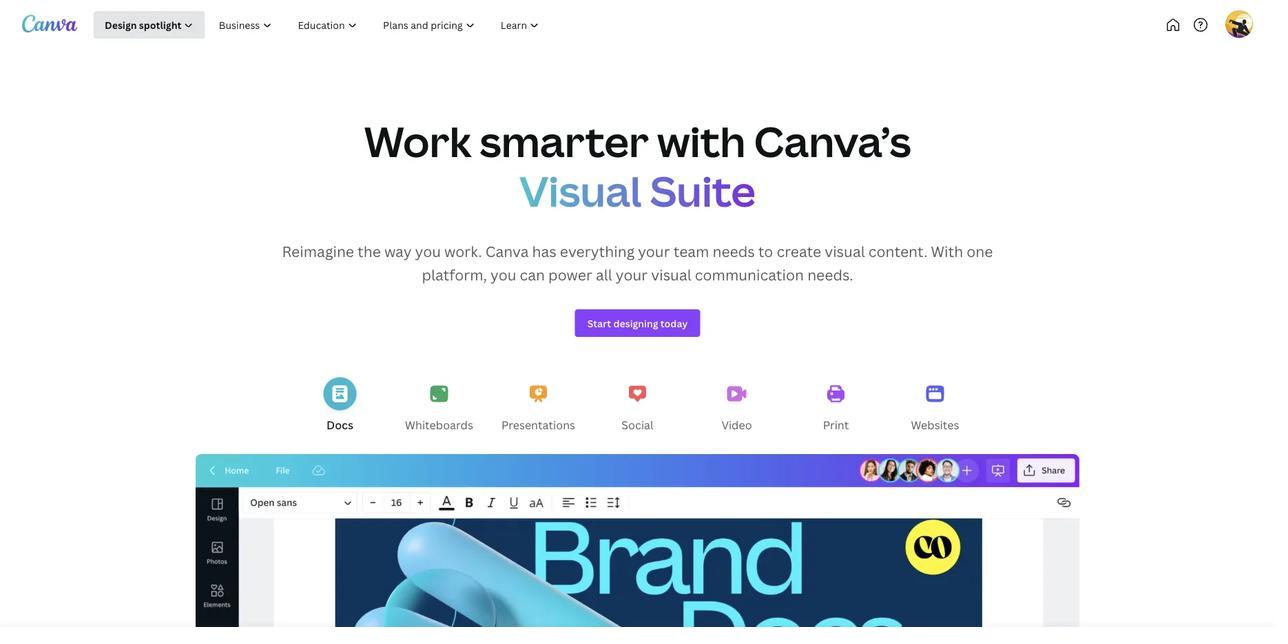 Task type: locate. For each thing, give the bounding box(es) containing it.
video
[[722, 417, 752, 432]]

your right all
[[616, 265, 648, 284]]

work.
[[445, 242, 482, 261]]

reimagine
[[282, 242, 354, 261]]

0 vertical spatial your
[[638, 242, 670, 261]]

your left team
[[638, 242, 670, 261]]

team
[[674, 242, 710, 261]]

your
[[638, 242, 670, 261], [616, 265, 648, 284]]

canva's
[[755, 113, 912, 169]]

one
[[967, 242, 994, 261]]

can
[[520, 265, 545, 284]]

print button
[[798, 371, 875, 443]]

canva
[[486, 242, 529, 261]]

power
[[549, 265, 593, 284]]

everything
[[560, 242, 635, 261]]

whiteboards
[[405, 417, 473, 432]]

visual
[[520, 163, 642, 219]]

visual down team
[[652, 265, 692, 284]]

you down canva
[[491, 265, 517, 284]]

work smarter with canva's visual suite
[[364, 113, 912, 219]]

1 horizontal spatial visual
[[825, 242, 866, 261]]

video button
[[699, 371, 776, 443]]

visual up needs.
[[825, 242, 866, 261]]

0 horizontal spatial you
[[415, 242, 441, 261]]

1 vertical spatial your
[[616, 265, 648, 284]]

tab list
[[0, 371, 1276, 443]]

you
[[415, 242, 441, 261], [491, 265, 517, 284]]

you right the way
[[415, 242, 441, 261]]

with
[[658, 113, 746, 169]]

1 horizontal spatial you
[[491, 265, 517, 284]]

visual
[[825, 242, 866, 261], [652, 265, 692, 284]]

docs button
[[302, 371, 379, 443]]

0 horizontal spatial visual
[[652, 265, 692, 284]]

way
[[385, 242, 412, 261]]



Task type: vqa. For each thing, say whether or not it's contained in the screenshot.
content.
yes



Task type: describe. For each thing, give the bounding box(es) containing it.
reimagine the way you work. canva has everything your team needs to create visual content. with one platform, you can power all your visual communication needs.
[[282, 242, 994, 284]]

presentations button
[[500, 371, 577, 443]]

has
[[533, 242, 557, 261]]

with
[[932, 242, 964, 261]]

needs.
[[808, 265, 854, 284]]

create
[[777, 242, 822, 261]]

content.
[[869, 242, 928, 261]]

social button
[[599, 371, 677, 443]]

1 vertical spatial you
[[491, 265, 517, 284]]

the
[[358, 242, 381, 261]]

top level navigation element
[[94, 11, 598, 39]]

print
[[824, 417, 849, 432]]

websites
[[912, 417, 960, 432]]

to
[[759, 242, 774, 261]]

smarter
[[480, 113, 649, 169]]

social
[[622, 417, 654, 432]]

platform,
[[422, 265, 487, 284]]

websites button
[[897, 371, 974, 443]]

0 vertical spatial you
[[415, 242, 441, 261]]

tab list containing docs
[[0, 371, 1276, 443]]

suite
[[651, 163, 756, 219]]

docs
[[327, 417, 354, 432]]

needs
[[713, 242, 755, 261]]

whiteboards button
[[401, 371, 478, 443]]

0 vertical spatial visual
[[825, 242, 866, 261]]

all
[[596, 265, 613, 284]]

work
[[364, 113, 472, 169]]

presentations
[[502, 417, 576, 432]]

1 vertical spatial visual
[[652, 265, 692, 284]]

communication
[[695, 265, 805, 284]]



